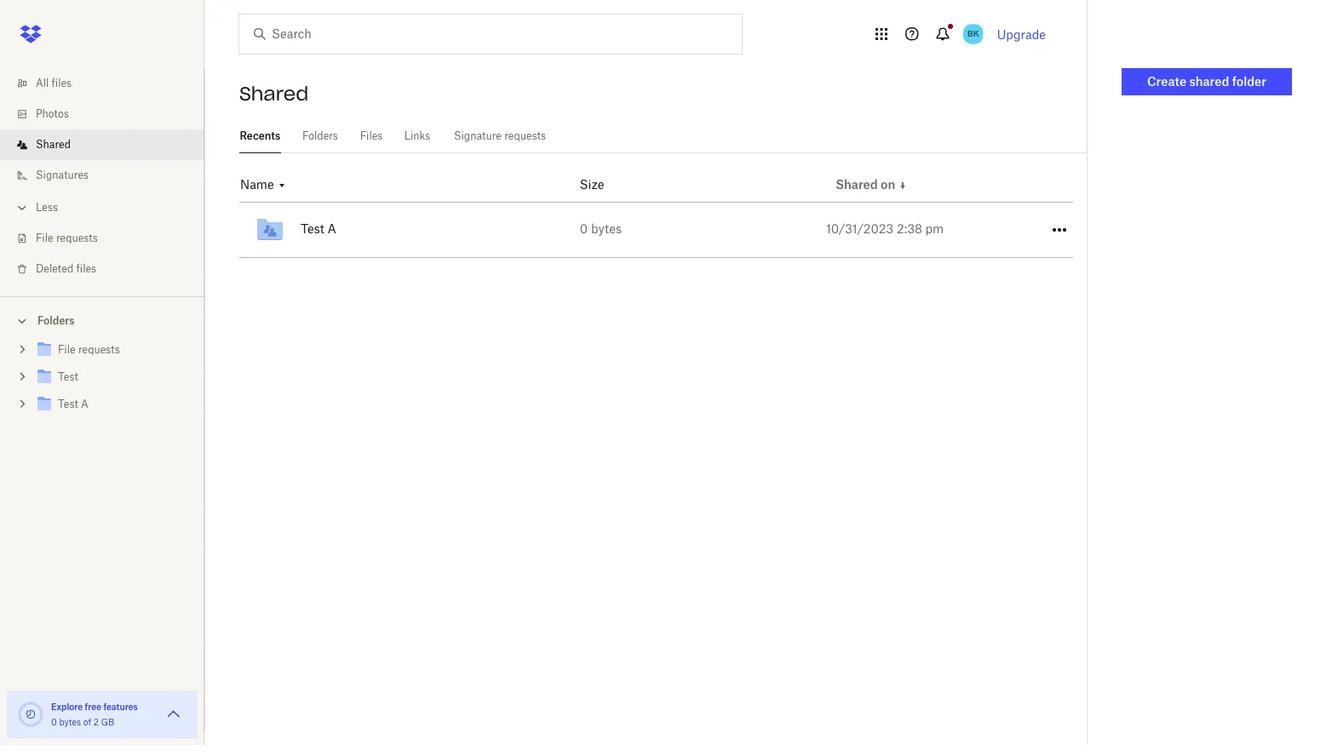 Task type: vqa. For each thing, say whether or not it's contained in the screenshot.
0 bytes
yes



Task type: locate. For each thing, give the bounding box(es) containing it.
test a link
[[253, 203, 623, 257], [34, 394, 191, 417]]

requests inside group
[[78, 343, 120, 356]]

0 vertical spatial test
[[301, 221, 324, 236]]

0 horizontal spatial folders
[[37, 314, 75, 327]]

a right 'test a' icon
[[328, 221, 336, 236]]

0 vertical spatial test a
[[301, 221, 336, 236]]

0 vertical spatial file requests link
[[14, 223, 204, 254]]

0 horizontal spatial files
[[52, 77, 72, 89]]

file requests up deleted files on the top left of the page
[[36, 232, 98, 245]]

tab list containing recents
[[239, 119, 1087, 153]]

template stateless image
[[898, 180, 908, 191], [277, 180, 287, 191]]

shared on button
[[836, 177, 908, 193]]

0 vertical spatial file requests
[[36, 232, 98, 245]]

requests
[[505, 129, 546, 142], [56, 232, 98, 245], [78, 343, 120, 356]]

list
[[0, 58, 204, 296]]

on
[[881, 177, 896, 192]]

all files link
[[14, 68, 204, 99]]

file down less
[[36, 232, 53, 245]]

file requests down folders button
[[58, 343, 120, 356]]

0 vertical spatial file
[[36, 232, 53, 245]]

2 vertical spatial shared
[[836, 177, 878, 192]]

1 vertical spatial requests
[[56, 232, 98, 245]]

1 horizontal spatial shared
[[239, 82, 309, 106]]

0 horizontal spatial template stateless image
[[277, 180, 287, 191]]

files right deleted
[[76, 262, 96, 275]]

1 horizontal spatial bytes
[[591, 221, 622, 236]]

shared down photos
[[36, 138, 71, 151]]

file down folders button
[[58, 343, 76, 356]]

0 horizontal spatial 0
[[51, 717, 57, 728]]

file requests link
[[14, 223, 204, 254], [34, 339, 191, 362]]

template stateless image inside 'shared on' dropdown button
[[898, 180, 908, 191]]

0 vertical spatial shared
[[239, 82, 309, 106]]

template stateless image right name
[[277, 180, 287, 191]]

file requests link up test link
[[34, 339, 191, 362]]

0 vertical spatial files
[[52, 77, 72, 89]]

2 horizontal spatial shared
[[836, 177, 878, 192]]

1 horizontal spatial template stateless image
[[898, 180, 908, 191]]

file
[[36, 232, 53, 245], [58, 343, 76, 356]]

a down test link
[[81, 398, 89, 411]]

1 vertical spatial file requests link
[[34, 339, 191, 362]]

requests up deleted files on the top left of the page
[[56, 232, 98, 245]]

files right 'all'
[[52, 77, 72, 89]]

shared
[[239, 82, 309, 106], [36, 138, 71, 151], [836, 177, 878, 192]]

folders
[[302, 129, 338, 142], [37, 314, 75, 327]]

group
[[0, 333, 204, 431]]

0 horizontal spatial bytes
[[59, 717, 81, 728]]

2 vertical spatial test
[[58, 398, 78, 411]]

template stateless image inside name dropdown button
[[277, 180, 287, 191]]

1 horizontal spatial test a link
[[253, 203, 623, 257]]

0 vertical spatial 0
[[580, 221, 588, 236]]

file requests inside group
[[58, 343, 120, 356]]

1 vertical spatial file requests
[[58, 343, 120, 356]]

bytes down size popup button
[[591, 221, 622, 236]]

shared inside dropdown button
[[836, 177, 878, 192]]

0
[[580, 221, 588, 236], [51, 717, 57, 728]]

signature
[[454, 129, 502, 142]]

features
[[103, 702, 138, 712]]

signatures link
[[14, 160, 204, 191]]

2 template stateless image from the left
[[277, 180, 287, 191]]

tab list
[[239, 119, 1087, 153]]

1 horizontal spatial a
[[328, 221, 336, 236]]

0 horizontal spatial test a link
[[34, 394, 191, 417]]

gb
[[101, 717, 114, 728]]

1 vertical spatial bytes
[[59, 717, 81, 728]]

0 down size popup button
[[580, 221, 588, 236]]

1 vertical spatial 0
[[51, 717, 57, 728]]

test a right 'test a' icon
[[301, 221, 336, 236]]

file inside list
[[36, 232, 53, 245]]

1 vertical spatial a
[[81, 398, 89, 411]]

create shared folder
[[1148, 74, 1267, 89]]

requests inside list
[[56, 232, 98, 245]]

bytes down explore
[[59, 717, 81, 728]]

test a down test link
[[58, 398, 89, 411]]

files for all files
[[52, 77, 72, 89]]

0 down explore
[[51, 717, 57, 728]]

10/31/2023 2:38 pm
[[826, 221, 944, 236]]

template stateless image for name
[[277, 180, 287, 191]]

0 horizontal spatial a
[[81, 398, 89, 411]]

0 vertical spatial folders
[[302, 129, 338, 142]]

shared
[[1190, 74, 1230, 89]]

2:38
[[897, 221, 922, 236]]

test a
[[301, 221, 336, 236], [58, 398, 89, 411]]

0 inside explore free features 0 bytes of 2 gb
[[51, 717, 57, 728]]

shared up the recents link
[[239, 82, 309, 106]]

requests right signature
[[505, 129, 546, 142]]

0 horizontal spatial test a
[[58, 398, 89, 411]]

files for deleted files
[[76, 262, 96, 275]]

free
[[85, 702, 101, 712]]

requests down folders button
[[78, 343, 120, 356]]

file requests
[[36, 232, 98, 245], [58, 343, 120, 356]]

1 horizontal spatial files
[[76, 262, 96, 275]]

bytes
[[591, 221, 622, 236], [59, 717, 81, 728]]

0 horizontal spatial shared
[[36, 138, 71, 151]]

shared left on
[[836, 177, 878, 192]]

1 vertical spatial file
[[58, 343, 76, 356]]

1 vertical spatial shared
[[36, 138, 71, 151]]

1 vertical spatial files
[[76, 262, 96, 275]]

1 vertical spatial folders
[[37, 314, 75, 327]]

2 vertical spatial requests
[[78, 343, 120, 356]]

a inside group
[[81, 398, 89, 411]]

folder
[[1233, 74, 1267, 89]]

name
[[240, 177, 274, 192]]

folders down deleted
[[37, 314, 75, 327]]

a
[[328, 221, 336, 236], [81, 398, 89, 411]]

0 vertical spatial a
[[328, 221, 336, 236]]

folders left files
[[302, 129, 338, 142]]

files link
[[360, 119, 383, 151]]

files
[[52, 77, 72, 89], [76, 262, 96, 275]]

recents
[[240, 129, 281, 142]]

file requests link inside group
[[34, 339, 191, 362]]

0 vertical spatial bytes
[[591, 221, 622, 236]]

1 template stateless image from the left
[[898, 180, 908, 191]]

file requests link up deleted files on the top left of the page
[[14, 223, 204, 254]]

0 horizontal spatial file
[[36, 232, 53, 245]]

1 horizontal spatial 0
[[580, 221, 588, 236]]

test right 'test a' icon
[[301, 221, 324, 236]]

1 horizontal spatial folders
[[302, 129, 338, 142]]

0 bytes
[[580, 221, 622, 236]]

bk
[[968, 28, 979, 39]]

1 horizontal spatial file
[[58, 343, 76, 356]]

test down folders button
[[58, 371, 78, 383]]

pm
[[926, 221, 944, 236]]

test
[[301, 221, 324, 236], [58, 371, 78, 383], [58, 398, 78, 411]]

explore
[[51, 702, 83, 712]]

all
[[36, 77, 49, 89]]

photos
[[36, 107, 69, 120]]

test down test link
[[58, 398, 78, 411]]

template stateless image right on
[[898, 180, 908, 191]]

name button
[[240, 177, 287, 193]]



Task type: describe. For each thing, give the bounding box(es) containing it.
signature requests link
[[452, 119, 549, 151]]

explore free features 0 bytes of 2 gb
[[51, 702, 138, 728]]

1 vertical spatial test
[[58, 371, 78, 383]]

more actions image
[[1050, 220, 1070, 240]]

files
[[360, 129, 383, 142]]

shared on
[[836, 177, 896, 192]]

1 horizontal spatial test a
[[301, 221, 336, 236]]

file requests link inside list
[[14, 223, 204, 254]]

folders inside button
[[37, 314, 75, 327]]

deleted files
[[36, 262, 96, 275]]

all files
[[36, 77, 72, 89]]

group containing file requests
[[0, 333, 204, 431]]

signatures
[[36, 169, 89, 181]]

folders link
[[301, 119, 339, 151]]

size
[[580, 177, 604, 192]]

1 vertical spatial test a
[[58, 398, 89, 411]]

upgrade
[[997, 27, 1046, 41]]

dropbox image
[[14, 17, 48, 51]]

recents link
[[239, 119, 281, 151]]

1 vertical spatial test a link
[[34, 394, 191, 417]]

template stateless image for shared on
[[898, 180, 908, 191]]

test a image
[[253, 213, 287, 247]]

bk button
[[960, 20, 987, 48]]

0 vertical spatial requests
[[505, 129, 546, 142]]

links
[[404, 129, 431, 142]]

test link
[[34, 366, 191, 389]]

list containing all files
[[0, 58, 204, 296]]

bytes inside explore free features 0 bytes of 2 gb
[[59, 717, 81, 728]]

shared link
[[14, 129, 204, 160]]

shared inside list item
[[36, 138, 71, 151]]

Search in folder "Dropbox" text field
[[272, 25, 707, 43]]

of
[[83, 717, 91, 728]]

folders button
[[0, 308, 204, 333]]

signature requests
[[454, 129, 546, 142]]

quota usage element
[[17, 701, 44, 728]]

deleted files link
[[14, 254, 204, 285]]

create
[[1148, 74, 1187, 89]]

0 vertical spatial test a link
[[253, 203, 623, 257]]

2
[[94, 717, 99, 728]]

size button
[[580, 177, 604, 192]]

photos link
[[14, 99, 204, 129]]

shared list item
[[0, 129, 204, 160]]

links link
[[404, 119, 431, 151]]

upgrade link
[[997, 27, 1046, 41]]

10/31/2023
[[826, 221, 894, 236]]

create shared folder button
[[1122, 68, 1292, 95]]

deleted
[[36, 262, 74, 275]]

less
[[36, 201, 58, 214]]

less image
[[14, 199, 31, 216]]

file inside group
[[58, 343, 76, 356]]



